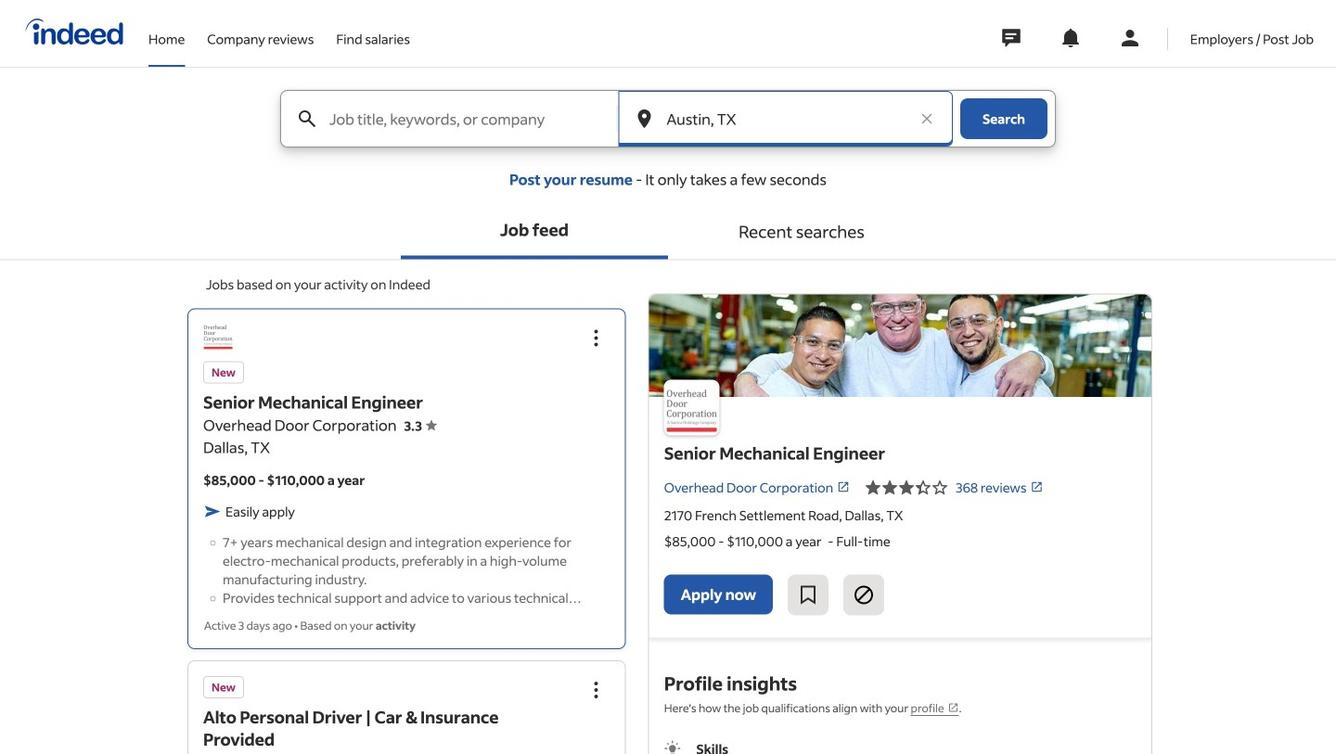 Task type: describe. For each thing, give the bounding box(es) containing it.
skills group
[[664, 739, 1137, 754]]

overhead door corporation (opens in a new tab) image
[[837, 481, 850, 494]]



Task type: locate. For each thing, give the bounding box(es) containing it.
None search field
[[265, 90, 1071, 170]]

not interested image
[[853, 584, 875, 606]]

notifications unread count 0 image
[[1059, 27, 1082, 49]]

Edit location text field
[[663, 91, 908, 147]]

job actions for senior mechanical engineer is collapsed image
[[585, 327, 608, 349]]

account image
[[1119, 27, 1141, 49]]

3.3 out of 5 stars. link to 368 reviews company ratings (opens in a new tab) image
[[1030, 481, 1043, 494]]

messages unread count 0 image
[[999, 19, 1023, 57]]

save this job image
[[797, 584, 819, 606]]

search: Job title, keywords, or company text field
[[326, 91, 616, 147]]

job actions for alto personal driver | car & insurance provided is collapsed image
[[585, 679, 608, 701]]

tab list
[[0, 204, 1336, 260]]

overhead door corporation logo image
[[649, 295, 1151, 397], [664, 380, 720, 436]]

clear location input image
[[918, 109, 936, 128]]

3.3 out of five stars rating image
[[404, 418, 437, 434]]

main content
[[0, 90, 1336, 754]]

profile (opens in a new window) image
[[948, 702, 959, 713]]

3.3 out of 5 stars image
[[865, 476, 948, 499]]



Task type: vqa. For each thing, say whether or not it's contained in the screenshot.
Jobs
no



